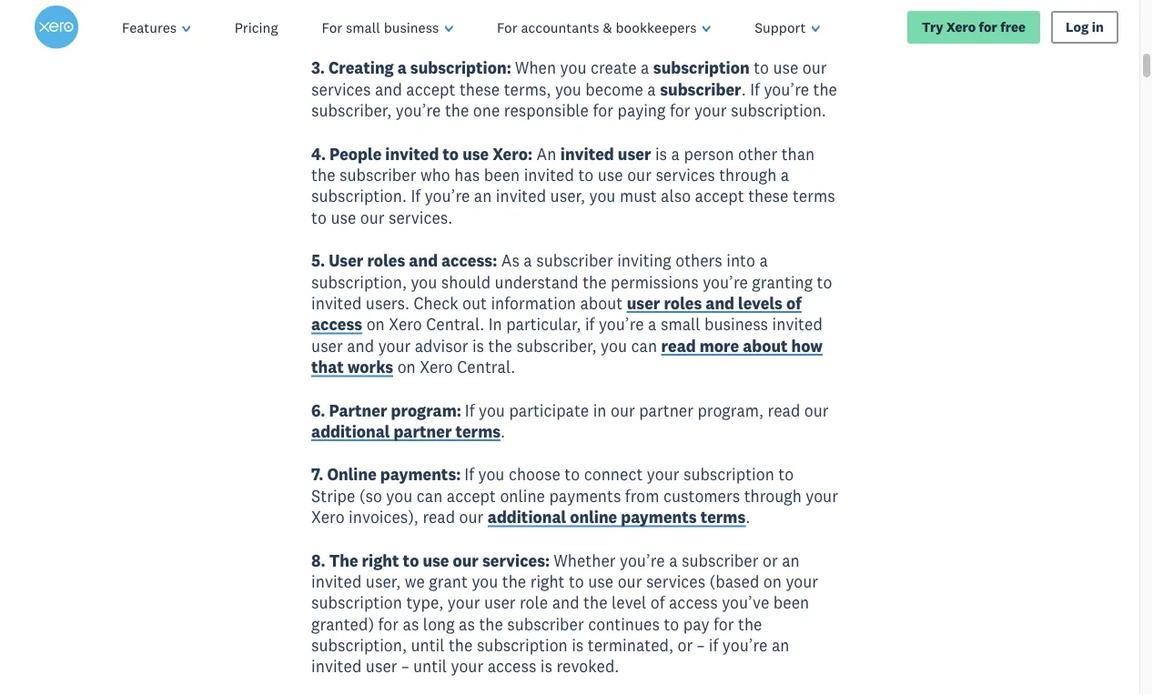 Task type: vqa. For each thing, say whether or not it's contained in the screenshot.
set
no



Task type: locate. For each thing, give the bounding box(es) containing it.
is inside is a person other than the subscriber who has been invited to use our services through a subscription. if you're an invited user, you must also accept these terms to use our services.
[[655, 144, 667, 164]]

and inside to use our services and accept these terms, you become a
[[375, 79, 402, 99]]

services
[[311, 79, 371, 99], [656, 165, 715, 185], [646, 572, 706, 592]]

subscriber,
[[311, 100, 392, 121], [517, 336, 597, 356]]

1 vertical spatial read
[[768, 400, 801, 420]]

small inside on xero central. in particular, if you're a small business invited user and your advisor is the subscriber, you can
[[661, 315, 701, 335]]

you up check
[[411, 272, 437, 292]]

xero for on xero central.
[[420, 357, 453, 377]]

0 horizontal spatial online
[[500, 486, 545, 506]]

1 horizontal spatial roles
[[664, 293, 702, 313]]

1 horizontal spatial small
[[661, 315, 701, 335]]

if right program:
[[465, 400, 475, 420]]

as
[[403, 614, 419, 634], [459, 614, 475, 634]]

stripe
[[311, 486, 355, 506]]

additional down partner
[[311, 422, 390, 442]]

payments down "from" on the bottom
[[621, 507, 697, 527]]

accept
[[406, 79, 456, 99], [695, 186, 744, 206], [447, 486, 496, 506]]

2 horizontal spatial read
[[768, 400, 801, 420]]

your inside on xero central. in particular, if you're a small business invited user and your advisor is the subscriber, you can
[[378, 336, 411, 356]]

1 vertical spatial –
[[401, 657, 409, 677]]

1 vertical spatial on
[[398, 357, 416, 377]]

1 horizontal spatial can
[[631, 336, 657, 356]]

can
[[631, 336, 657, 356], [417, 486, 443, 506]]

our inside whether you're a subscriber or an invited user, we grant you the right to use our services (based on your subscription type, your user role and the level of access you've been granted) for as long as the subscriber continues to pay for the subscription, until the subscription is terminated, or – if you're an invited user – until your access is revoked.
[[618, 572, 642, 592]]

the
[[813, 79, 838, 99], [445, 100, 469, 121], [311, 165, 335, 185], [583, 272, 607, 292], [488, 336, 512, 356], [502, 572, 526, 592], [584, 593, 608, 613], [479, 614, 503, 634], [738, 614, 762, 634], [449, 636, 473, 656]]

use down support dropdown button on the top of page
[[773, 58, 799, 78]]

central. down "in"
[[457, 357, 515, 377]]

grant
[[429, 572, 468, 592]]

1 horizontal spatial user,
[[550, 186, 585, 206]]

1 horizontal spatial terms
[[701, 507, 746, 527]]

continues
[[588, 614, 660, 634]]

create
[[591, 58, 637, 78]]

user,
[[550, 186, 585, 206], [366, 572, 401, 592]]

subscription.
[[731, 100, 827, 121], [311, 186, 407, 206]]

invoices),
[[349, 507, 419, 527]]

an
[[474, 186, 492, 206], [782, 551, 800, 571], [772, 636, 790, 656]]

2 as from the left
[[459, 614, 475, 634]]

has
[[455, 165, 480, 185]]

accept down payments:
[[447, 486, 496, 506]]

. up other
[[742, 79, 746, 99]]

until
[[411, 636, 445, 656], [413, 657, 447, 677]]

in right log
[[1092, 19, 1104, 36]]

the down 4.
[[311, 165, 335, 185]]

1 horizontal spatial for
[[497, 18, 518, 36]]

invited inside on xero central. in particular, if you're a small business invited user and your advisor is the subscriber, you can
[[773, 315, 823, 335]]

0 horizontal spatial about
[[580, 293, 623, 313]]

the down long
[[449, 636, 473, 656]]

and down creating
[[375, 79, 402, 99]]

0 vertical spatial been
[[484, 165, 520, 185]]

0 horizontal spatial can
[[417, 486, 443, 506]]

0 vertical spatial accept
[[406, 79, 456, 99]]

0 vertical spatial –
[[697, 636, 705, 656]]

terms inside 6. partner program: if you participate in our partner program, read our additional partner terms .
[[456, 422, 501, 442]]

xero down stripe
[[311, 507, 345, 527]]

our up grant
[[453, 551, 479, 571]]

central. up advisor
[[426, 315, 484, 335]]

payments
[[549, 486, 621, 506], [621, 507, 697, 527]]

0 horizontal spatial in
[[593, 400, 607, 420]]

online inside if you choose to connect your subscription to stripe (so you can accept online payments from customers through your xero invoices), read our
[[500, 486, 545, 506]]

you're inside as a subscriber inviting others into a subscription, you should understand the permissions you're granting to invited users. check out information about
[[703, 272, 748, 292]]

subscription. down people on the top left of page
[[311, 186, 407, 206]]

a down additional online payments terms .
[[669, 551, 678, 571]]

use inside whether you're a subscriber or an invited user, we grant you the right to use our services (based on your subscription type, your user role and the level of access you've been granted) for as long as the subscriber continues to pay for the subscription, until the subscription is terminated, or – if you're an invited user – until your access is revoked.
[[588, 572, 614, 592]]

if you choose to connect your subscription to stripe (so you can accept online payments from customers through your xero invoices), read our
[[311, 465, 838, 527]]

you inside on xero central. in particular, if you're a small business invited user and your advisor is the subscriber, you can
[[601, 336, 627, 356]]

1 as from the left
[[403, 614, 419, 634]]

our left services.
[[360, 208, 385, 228]]

1 subscription, from the top
[[311, 272, 407, 292]]

these
[[460, 79, 500, 99], [748, 186, 789, 206]]

central.
[[426, 315, 484, 335], [457, 357, 515, 377]]

how
[[792, 336, 823, 356]]

revoked.
[[557, 657, 619, 677]]

1 vertical spatial roles
[[664, 293, 702, 313]]

1 for from the left
[[322, 18, 342, 36]]

1 horizontal spatial in
[[1092, 19, 1104, 36]]

0 horizontal spatial these
[[460, 79, 500, 99]]

xero down advisor
[[420, 357, 453, 377]]

0 horizontal spatial for
[[322, 18, 342, 36]]

the up user roles and levels of access
[[583, 272, 607, 292]]

small up more
[[661, 315, 701, 335]]

terms
[[793, 186, 835, 206], [456, 422, 501, 442], [701, 507, 746, 527]]

2 vertical spatial .
[[746, 507, 750, 527]]

for accountants & bookkeepers button
[[475, 0, 733, 55]]

small
[[346, 18, 380, 36], [661, 315, 701, 335]]

0 horizontal spatial business
[[384, 18, 439, 36]]

our up 8. the right to use our services:
[[459, 507, 484, 527]]

through
[[719, 165, 777, 185], [744, 486, 802, 506]]

pay
[[683, 614, 710, 634]]

read inside 6. partner program: if you participate in our partner program, read our additional partner terms .
[[768, 400, 801, 420]]

subscription,
[[311, 272, 407, 292], [311, 636, 407, 656]]

business inside 'dropdown button'
[[384, 18, 439, 36]]

and up works on the bottom of page
[[347, 336, 374, 356]]

to inside as a subscriber inviting others into a subscription, you should understand the permissions you're granting to invited users. check out information about
[[817, 272, 832, 292]]

you up responsible
[[555, 79, 582, 99]]

. inside the . if you're the subscriber, you're the one responsible for paying for your subscription.
[[742, 79, 746, 99]]

terms down program:
[[456, 422, 501, 442]]

0 vertical spatial small
[[346, 18, 380, 36]]

1 vertical spatial subscription.
[[311, 186, 407, 206]]

accept down subscription:
[[406, 79, 456, 99]]

0 horizontal spatial as
[[403, 614, 419, 634]]

about inside as a subscriber inviting others into a subscription, you should understand the permissions you're granting to invited users. check out information about
[[580, 293, 623, 313]]

1 horizontal spatial on
[[398, 357, 416, 377]]

additional
[[311, 422, 390, 442], [488, 507, 566, 527]]

of
[[787, 293, 802, 313], [651, 593, 665, 613]]

0 horizontal spatial of
[[651, 593, 665, 613]]

0 horizontal spatial additional
[[311, 422, 390, 442]]

read more about how that works link
[[311, 336, 823, 381]]

subscriber up the understand
[[536, 251, 613, 271]]

people
[[330, 144, 382, 164]]

8.
[[311, 551, 326, 571]]

central. inside on xero central. in particular, if you're a small business invited user and your advisor is the subscriber, you can
[[426, 315, 484, 335]]

these up one
[[460, 79, 500, 99]]

about
[[580, 293, 623, 313], [743, 336, 788, 356]]

xero inside if you choose to connect your subscription to stripe (so you can accept online payments from customers through your xero invoices), read our
[[311, 507, 345, 527]]

other
[[738, 144, 778, 164]]

1 horizontal spatial of
[[787, 293, 802, 313]]

you left 'must'
[[589, 186, 616, 206]]

of down granting
[[787, 293, 802, 313]]

1 vertical spatial can
[[417, 486, 443, 506]]

pricing link
[[213, 0, 300, 55]]

for inside 'dropdown button'
[[322, 18, 342, 36]]

services inside whether you're a subscriber or an invited user, we grant you the right to use our services (based on your subscription type, your user role and the level of access you've been granted) for as long as the subscriber continues to pay for the subscription, until the subscription is terminated, or – if you're an invited user – until your access is revoked.
[[646, 572, 706, 592]]

if right payments:
[[465, 465, 474, 485]]

our up connect
[[611, 400, 635, 420]]

about up on xero central. in particular, if you're a small business invited user and your advisor is the subscriber, you can
[[580, 293, 623, 313]]

understand
[[495, 272, 579, 292]]

2 horizontal spatial access
[[669, 593, 718, 613]]

1 vertical spatial an
[[782, 551, 800, 571]]

from
[[625, 486, 660, 506]]

additional online payments terms link
[[488, 507, 746, 531]]

1 horizontal spatial these
[[748, 186, 789, 206]]

0 horizontal spatial or
[[678, 636, 693, 656]]

is left "revoked."
[[541, 657, 553, 677]]

been inside is a person other than the subscriber who has been invited to use our services through a subscription. if you're an invited user, you must also accept these terms to use our services.
[[484, 165, 520, 185]]

2 horizontal spatial on
[[764, 572, 782, 592]]

or up you've
[[763, 551, 778, 571]]

of inside user roles and levels of access
[[787, 293, 802, 313]]

subscriber up (based
[[682, 551, 759, 571]]

0 vertical spatial until
[[411, 636, 445, 656]]

access:
[[442, 251, 497, 271]]

for accountants & bookkeepers
[[497, 18, 697, 36]]

our inside if you choose to connect your subscription to stripe (so you can accept online payments from customers through your xero invoices), read our
[[459, 507, 484, 527]]

0 horizontal spatial access
[[311, 315, 363, 335]]

a inside on xero central. in particular, if you're a small business invited user and your advisor is the subscriber, you can
[[648, 315, 657, 335]]

1 vertical spatial subscriber,
[[517, 336, 597, 356]]

level
[[612, 593, 647, 613]]

0 vertical spatial subscription.
[[731, 100, 827, 121]]

been inside whether you're a subscriber or an invited user, we grant you the right to use our services (based on your subscription type, your user role and the level of access you've been granted) for as long as the subscriber continues to pay for the subscription, until the subscription is terminated, or – if you're an invited user – until your access is revoked.
[[774, 593, 810, 613]]

0 vertical spatial of
[[787, 293, 802, 313]]

you inside is a person other than the subscriber who has been invited to use our services through a subscription. if you're an invited user, you must also accept these terms to use our services.
[[589, 186, 616, 206]]

2 subscription, from the top
[[311, 636, 407, 656]]

you right grant
[[472, 572, 498, 592]]

1 vertical spatial terms
[[456, 422, 501, 442]]

for up 3. creating a subscription: when you create a subscription
[[497, 18, 518, 36]]

xero
[[947, 19, 976, 36], [389, 315, 422, 335], [420, 357, 453, 377], [311, 507, 345, 527]]

xero down users.
[[389, 315, 422, 335]]

user roles and levels of access
[[311, 293, 802, 335]]

for inside dropdown button
[[497, 18, 518, 36]]

these inside is a person other than the subscriber who has been invited to use our services through a subscription. if you're an invited user, you must also accept these terms to use our services.
[[748, 186, 789, 206]]

0 vertical spatial roles
[[367, 251, 405, 271]]

user up that
[[311, 336, 343, 356]]

you're down into
[[703, 272, 748, 292]]

0 vertical spatial business
[[384, 18, 439, 36]]

0 horizontal spatial on
[[367, 315, 385, 335]]

1 vertical spatial small
[[661, 315, 701, 335]]

0 horizontal spatial subscription.
[[311, 186, 407, 206]]

for for for accountants & bookkeepers
[[497, 18, 518, 36]]

0 horizontal spatial partner
[[394, 422, 452, 442]]

on
[[367, 315, 385, 335], [398, 357, 416, 377], [764, 572, 782, 592]]

0 horizontal spatial small
[[346, 18, 380, 36]]

and
[[375, 79, 402, 99], [409, 251, 438, 271], [706, 293, 735, 313], [347, 336, 374, 356], [552, 593, 580, 613]]

– down pay
[[697, 636, 705, 656]]

online down choose
[[500, 486, 545, 506]]

on inside whether you're a subscriber or an invited user, we grant you the right to use our services (based on your subscription type, your user role and the level of access you've been granted) for as long as the subscriber continues to pay for the subscription, until the subscription is terminated, or – if you're an invited user – until your access is revoked.
[[764, 572, 782, 592]]

in inside 6. partner program: if you participate in our partner program, read our additional partner terms .
[[593, 400, 607, 420]]

0 vertical spatial additional
[[311, 422, 390, 442]]

4. people invited to use xero: an invited user
[[311, 144, 651, 164]]

subscriber inside as a subscriber inviting others into a subscription, you should understand the permissions you're granting to invited users. check out information about
[[536, 251, 613, 271]]

read right program,
[[768, 400, 801, 420]]

1 horizontal spatial as
[[459, 614, 475, 634]]

accept right 'also'
[[695, 186, 744, 206]]

services.
[[389, 208, 453, 228]]

1 vertical spatial in
[[593, 400, 607, 420]]

also
[[661, 186, 691, 206]]

1 vertical spatial of
[[651, 593, 665, 613]]

a down permissions
[[648, 315, 657, 335]]

program,
[[698, 400, 764, 420]]

try
[[922, 19, 944, 36]]

if inside if you choose to connect your subscription to stripe (so you can accept online payments from customers through your xero invoices), read our
[[465, 465, 474, 485]]

on up you've
[[764, 572, 782, 592]]

a
[[398, 58, 407, 78], [641, 58, 649, 78], [648, 79, 656, 99], [671, 144, 680, 164], [781, 165, 789, 185], [524, 251, 532, 271], [760, 251, 768, 271], [648, 315, 657, 335], [669, 551, 678, 571]]

been
[[484, 165, 520, 185], [774, 593, 810, 613]]

user roles and levels of access link
[[311, 293, 802, 338]]

these down other
[[748, 186, 789, 206]]

user
[[329, 251, 364, 271]]

if inside on xero central. in particular, if you're a small business invited user and your advisor is the subscriber, you can
[[585, 315, 595, 335]]

your
[[695, 100, 727, 121], [378, 336, 411, 356], [647, 465, 680, 485], [806, 486, 838, 506], [786, 572, 819, 592], [448, 593, 480, 613], [451, 657, 484, 677]]

accept inside is a person other than the subscriber who has been invited to use our services through a subscription. if you're an invited user, you must also accept these terms to use our services.
[[695, 186, 744, 206]]

0 vertical spatial terms
[[793, 186, 835, 206]]

the down you've
[[738, 614, 762, 634]]

you're down permissions
[[599, 315, 644, 335]]

a right creating
[[398, 58, 407, 78]]

you inside to use our services and accept these terms, you become a
[[555, 79, 582, 99]]

services inside to use our services and accept these terms, you become a
[[311, 79, 371, 99]]

1 vertical spatial about
[[743, 336, 788, 356]]

0 vertical spatial these
[[460, 79, 500, 99]]

invited up how
[[773, 315, 823, 335]]

a left person
[[671, 144, 680, 164]]

2 vertical spatial access
[[488, 657, 537, 677]]

subscriber, up people on the top left of page
[[311, 100, 392, 121]]

you're down subscription:
[[396, 100, 441, 121]]

1 horizontal spatial subscriber,
[[517, 336, 597, 356]]

1 vertical spatial .
[[501, 422, 505, 442]]

user left role
[[484, 593, 516, 613]]

online up whether
[[570, 507, 617, 527]]

additional down choose
[[488, 507, 566, 527]]

can inside if you choose to connect your subscription to stripe (so you can accept online payments from customers through your xero invoices), read our
[[417, 486, 443, 506]]

roles
[[367, 251, 405, 271], [664, 293, 702, 313]]

use inside to use our services and accept these terms, you become a
[[773, 58, 799, 78]]

1 horizontal spatial read
[[662, 336, 696, 356]]

subscriber
[[660, 79, 742, 99], [340, 165, 416, 185], [536, 251, 613, 271], [682, 551, 759, 571], [507, 614, 584, 634]]

access
[[311, 315, 363, 335], [669, 593, 718, 613], [488, 657, 537, 677]]

1 vertical spatial right
[[530, 572, 565, 592]]

0 vertical spatial if
[[585, 315, 595, 335]]

subscription. inside the . if you're the subscriber, you're the one responsible for paying for your subscription.
[[731, 100, 827, 121]]

the
[[329, 551, 358, 571]]

you've
[[722, 593, 770, 613]]

2 horizontal spatial terms
[[793, 186, 835, 206]]

on down users.
[[367, 315, 385, 335]]

of right level
[[651, 593, 665, 613]]

1 horizontal spatial or
[[763, 551, 778, 571]]

roles down permissions
[[664, 293, 702, 313]]

1 vertical spatial been
[[774, 593, 810, 613]]

if down pay
[[709, 636, 719, 656]]

in
[[489, 315, 502, 335]]

user, left we
[[366, 572, 401, 592]]

1 vertical spatial online
[[570, 507, 617, 527]]

0 vertical spatial central.
[[426, 315, 484, 335]]

of inside whether you're a subscriber or an invited user, we grant you the right to use our services (based on your subscription type, your user role and the level of access you've been granted) for as long as the subscriber continues to pay for the subscription, until the subscription is terminated, or – if you're an invited user – until your access is revoked.
[[651, 593, 665, 613]]

0 vertical spatial on
[[367, 315, 385, 335]]

through right customers
[[744, 486, 802, 506]]

try xero for free
[[922, 19, 1026, 36]]

business
[[384, 18, 439, 36], [705, 315, 768, 335]]

read left more
[[662, 336, 696, 356]]

use up user
[[331, 208, 356, 228]]

read inside if you choose to connect your subscription to stripe (so you can accept online payments from customers through your xero invoices), read our
[[423, 507, 455, 527]]

0 horizontal spatial right
[[362, 551, 399, 571]]

you're inside is a person other than the subscriber who has been invited to use our services through a subscription. if you're an invited user, you must also accept these terms to use our services.
[[425, 186, 470, 206]]

1 horizontal spatial about
[[743, 336, 788, 356]]

use down whether
[[588, 572, 614, 592]]

1 horizontal spatial business
[[705, 315, 768, 335]]

subscription inside if you choose to connect your subscription to stripe (so you can accept online payments from customers through your xero invoices), read our
[[684, 465, 775, 485]]

0 vertical spatial online
[[500, 486, 545, 506]]

0 vertical spatial in
[[1092, 19, 1104, 36]]

invited up who
[[385, 144, 439, 164]]

is a person other than the subscriber who has been invited to use our services through a subscription. if you're an invited user, you must also accept these terms to use our services.
[[311, 144, 835, 228]]

partner
[[639, 400, 694, 420], [394, 422, 452, 442]]

1 vertical spatial services
[[656, 165, 715, 185]]

1 horizontal spatial subscription.
[[731, 100, 827, 121]]

through inside is a person other than the subscriber who has been invited to use our services through a subscription. if you're an invited user, you must also accept these terms to use our services.
[[719, 165, 777, 185]]

features
[[122, 18, 177, 36]]

0 vertical spatial payments
[[549, 486, 621, 506]]

you left participate
[[479, 400, 505, 420]]

can inside on xero central. in particular, if you're a small business invited user and your advisor is the subscriber, you can
[[631, 336, 657, 356]]

2 vertical spatial read
[[423, 507, 455, 527]]

2 vertical spatial on
[[764, 572, 782, 592]]

invited inside as a subscriber inviting others into a subscription, you should understand the permissions you're granting to invited users. check out information about
[[311, 293, 362, 313]]

additional partner terms link
[[311, 422, 501, 445]]

2 vertical spatial services
[[646, 572, 706, 592]]

0 horizontal spatial terms
[[456, 422, 501, 442]]

0 vertical spatial or
[[763, 551, 778, 571]]

. up (based
[[746, 507, 750, 527]]

1 vertical spatial these
[[748, 186, 789, 206]]

7.
[[311, 465, 324, 485]]

read up 8. the right to use our services:
[[423, 507, 455, 527]]

connect
[[584, 465, 643, 485]]

a right create
[[641, 58, 649, 78]]

check
[[414, 293, 458, 313]]

xero inside on xero central. in particular, if you're a small business invited user and your advisor is the subscriber, you can
[[389, 315, 422, 335]]

payments:
[[380, 465, 461, 485]]

.
[[742, 79, 746, 99], [501, 422, 505, 442], [746, 507, 750, 527]]

0 vertical spatial subscriber,
[[311, 100, 392, 121]]

on xero central.
[[393, 357, 515, 377]]

0 vertical spatial subscription,
[[311, 272, 407, 292]]

creating
[[329, 58, 394, 78]]

you're down who
[[425, 186, 470, 206]]

0 horizontal spatial read
[[423, 507, 455, 527]]

user, down an
[[550, 186, 585, 206]]

subscription up granted)
[[311, 593, 402, 613]]

xero for try xero for free
[[947, 19, 976, 36]]

if up other
[[750, 79, 760, 99]]

user, inside is a person other than the subscriber who has been invited to use our services through a subscription. if you're an invited user, you must also accept these terms to use our services.
[[550, 186, 585, 206]]

the up than on the right of the page
[[813, 79, 838, 99]]

right
[[362, 551, 399, 571], [530, 572, 565, 592]]

for up 3.
[[322, 18, 342, 36]]

our
[[803, 58, 827, 78], [627, 165, 652, 185], [360, 208, 385, 228], [611, 400, 635, 420], [805, 400, 829, 420], [459, 507, 484, 527], [453, 551, 479, 571], [618, 572, 642, 592]]

right up role
[[530, 572, 565, 592]]

0 vertical spatial about
[[580, 293, 623, 313]]

on for on xero central. in particular, if you're a small business invited user and your advisor is the subscriber, you can
[[367, 315, 385, 335]]

payments inside if you choose to connect your subscription to stripe (so you can accept online payments from customers through your xero invoices), read our
[[549, 486, 621, 506]]

is up on xero central.
[[472, 336, 484, 356]]

you down user roles and levels of access
[[601, 336, 627, 356]]

0 horizontal spatial been
[[484, 165, 520, 185]]

1 horizontal spatial been
[[774, 593, 810, 613]]

xero:
[[493, 144, 533, 164]]

2 for from the left
[[497, 18, 518, 36]]

1 vertical spatial or
[[678, 636, 693, 656]]

as down type,
[[403, 614, 419, 634]]

–
[[697, 636, 705, 656], [401, 657, 409, 677]]

can down permissions
[[631, 336, 657, 356]]

0 horizontal spatial user,
[[366, 572, 401, 592]]

about inside read more about how that works
[[743, 336, 788, 356]]

subscription. inside is a person other than the subscriber who has been invited to use our services through a subscription. if you're an invited user, you must also accept these terms to use our services.
[[311, 186, 407, 206]]

use up has
[[463, 144, 489, 164]]

accept inside if you choose to connect your subscription to stripe (so you can accept online payments from customers through your xero invoices), read our
[[447, 486, 496, 506]]

0 vertical spatial through
[[719, 165, 777, 185]]

whether
[[554, 551, 616, 571]]

you inside whether you're a subscriber or an invited user, we grant you the right to use our services (based on your subscription type, your user role and the level of access you've been granted) for as long as the subscriber continues to pay for the subscription, until the subscription is terminated, or – if you're an invited user – until your access is revoked.
[[472, 572, 498, 592]]

on inside on xero central. in particular, if you're a small business invited user and your advisor is the subscriber, you can
[[367, 315, 385, 335]]

0 vertical spatial read
[[662, 336, 696, 356]]



Task type: describe. For each thing, give the bounding box(es) containing it.
the left level
[[584, 593, 608, 613]]

1 vertical spatial additional
[[488, 507, 566, 527]]

4.
[[311, 144, 326, 164]]

features button
[[100, 0, 213, 55]]

log
[[1066, 19, 1089, 36]]

roles inside user roles and levels of access
[[664, 293, 702, 313]]

on for on xero central.
[[398, 357, 416, 377]]

a right into
[[760, 251, 768, 271]]

who
[[421, 165, 450, 185]]

partner
[[329, 400, 387, 420]]

xero homepage image
[[35, 5, 78, 49]]

and inside user roles and levels of access
[[706, 293, 735, 313]]

services inside is a person other than the subscriber who has been invited to use our services through a subscription. if you're an invited user, you must also accept these terms to use our services.
[[656, 165, 715, 185]]

into
[[727, 251, 756, 271]]

as a subscriber inviting others into a subscription, you should understand the permissions you're granting to invited users. check out information about
[[311, 251, 832, 313]]

use up grant
[[423, 551, 449, 571]]

user up 'must'
[[618, 144, 651, 164]]

person
[[684, 144, 734, 164]]

read inside read more about how that works
[[662, 336, 696, 356]]

granting
[[752, 272, 813, 292]]

subscriber inside is a person other than the subscriber who has been invited to use our services through a subscription. if you're an invited user, you must also accept these terms to use our services.
[[340, 165, 416, 185]]

terms,
[[504, 79, 551, 99]]

whether you're a subscriber or an invited user, we grant you the right to use our services (based on your subscription type, your user role and the level of access you've been granted) for as long as the subscriber continues to pay for the subscription, until the subscription is terminated, or – if you're an invited user – until your access is revoked.
[[311, 551, 819, 677]]

long
[[423, 614, 455, 634]]

user inside user roles and levels of access
[[627, 293, 660, 313]]

1 vertical spatial payments
[[621, 507, 697, 527]]

invited down an
[[524, 165, 574, 185]]

right inside whether you're a subscriber or an invited user, we grant you the right to use our services (based on your subscription type, your user role and the level of access you've been granted) for as long as the subscriber continues to pay for the subscription, until the subscription is terminated, or – if you're an invited user – until your access is revoked.
[[530, 572, 565, 592]]

and inside on xero central. in particular, if you're a small business invited user and your advisor is the subscriber, you can
[[347, 336, 374, 356]]

program:
[[391, 400, 461, 420]]

small inside 'dropdown button'
[[346, 18, 380, 36]]

services:
[[482, 551, 550, 571]]

the left one
[[445, 100, 469, 121]]

information
[[491, 293, 576, 313]]

user inside on xero central. in particular, if you're a small business invited user and your advisor is the subscriber, you can
[[311, 336, 343, 356]]

you're up level
[[620, 551, 665, 571]]

1 horizontal spatial –
[[697, 636, 705, 656]]

invited right an
[[561, 144, 614, 164]]

for right pay
[[714, 614, 734, 634]]

&
[[603, 18, 612, 36]]

use up 'must'
[[598, 165, 623, 185]]

1 horizontal spatial online
[[570, 507, 617, 527]]

additional inside 6. partner program: if you participate in our partner program, read our additional partner terms .
[[311, 422, 390, 442]]

0 vertical spatial right
[[362, 551, 399, 571]]

pricing
[[235, 18, 278, 36]]

8. the right to use our services:
[[311, 551, 554, 571]]

1 vertical spatial access
[[669, 593, 718, 613]]

xero for on xero central. in particular, if you're a small business invited user and your advisor is the subscriber, you can
[[389, 315, 422, 335]]

log in
[[1066, 19, 1104, 36]]

business inside on xero central. in particular, if you're a small business invited user and your advisor is the subscriber, you can
[[705, 315, 768, 335]]

you inside 6. partner program: if you participate in our partner program, read our additional partner terms .
[[479, 400, 505, 420]]

inviting
[[617, 251, 672, 271]]

0 vertical spatial partner
[[639, 400, 694, 420]]

is up "revoked."
[[572, 636, 584, 656]]

for right the paying
[[670, 100, 690, 121]]

subscription down role
[[477, 636, 568, 656]]

a inside to use our services and accept these terms, you become a
[[648, 79, 656, 99]]

type,
[[406, 593, 444, 613]]

terminated,
[[588, 636, 674, 656]]

users.
[[366, 293, 410, 313]]

read more about how that works
[[311, 336, 823, 377]]

a down than on the right of the page
[[781, 165, 789, 185]]

user, inside whether you're a subscriber or an invited user, we grant you the right to use our services (based on your subscription type, your user role and the level of access you've been granted) for as long as the subscriber continues to pay for the subscription, until the subscription is terminated, or – if you're an invited user – until your access is revoked.
[[366, 572, 401, 592]]

for for for small business
[[322, 18, 342, 36]]

to use our services and accept these terms, you become a
[[311, 58, 827, 99]]

try xero for free link
[[908, 11, 1041, 44]]

you inside as a subscriber inviting others into a subscription, you should understand the permissions you're granting to invited users. check out information about
[[411, 272, 437, 292]]

terms inside is a person other than the subscriber who has been invited to use our services through a subscription. if you're an invited user, you must also accept these terms to use our services.
[[793, 186, 835, 206]]

must
[[620, 186, 657, 206]]

1 horizontal spatial access
[[488, 657, 537, 677]]

you're down support dropdown button on the top of page
[[764, 79, 809, 99]]

if inside the . if you're the subscriber, you're the one responsible for paying for your subscription.
[[750, 79, 760, 99]]

7. online payments:
[[311, 465, 465, 485]]

2 vertical spatial terms
[[701, 507, 746, 527]]

a right as
[[524, 251, 532, 271]]

central. for on xero central. in particular, if you're a small business invited user and your advisor is the subscriber, you can
[[426, 315, 484, 335]]

others
[[676, 251, 723, 271]]

we
[[405, 572, 425, 592]]

3. creating a subscription: when you create a subscription
[[311, 58, 750, 78]]

and down services.
[[409, 251, 438, 271]]

customers
[[664, 486, 740, 506]]

if inside is a person other than the subscriber who has been invited to use our services through a subscription. if you're an invited user, you must also accept these terms to use our services.
[[411, 186, 421, 206]]

for down 'become'
[[593, 100, 614, 121]]

. inside 6. partner program: if you participate in our partner program, read our additional partner terms .
[[501, 422, 505, 442]]

when
[[515, 58, 556, 78]]

the inside is a person other than the subscriber who has been invited to use our services through a subscription. if you're an invited user, you must also accept these terms to use our services.
[[311, 165, 335, 185]]

central. for on xero central.
[[457, 357, 515, 377]]

through inside if you choose to connect your subscription to stripe (so you can accept online payments from customers through your xero invoices), read our
[[744, 486, 802, 506]]

paying
[[618, 100, 666, 121]]

for small business button
[[300, 0, 475, 55]]

subscriber, inside on xero central. in particular, if you're a small business invited user and your advisor is the subscriber, you can
[[517, 336, 597, 356]]

our inside to use our services and accept these terms, you become a
[[803, 58, 827, 78]]

you left choose
[[478, 465, 505, 485]]

the inside on xero central. in particular, if you're a small business invited user and your advisor is the subscriber, you can
[[488, 336, 512, 356]]

should
[[441, 272, 491, 292]]

subscriber up the paying
[[660, 79, 742, 99]]

participate
[[509, 400, 589, 420]]

user down granted)
[[366, 657, 397, 677]]

a inside whether you're a subscriber or an invited user, we grant you the right to use our services (based on your subscription type, your user role and the level of access you've been granted) for as long as the subscriber continues to pay for the subscription, until the subscription is terminated, or – if you're an invited user – until your access is revoked.
[[669, 551, 678, 571]]

0 horizontal spatial –
[[401, 657, 409, 677]]

the right long
[[479, 614, 503, 634]]

an
[[537, 144, 557, 164]]

if inside 6. partner program: if you participate in our partner program, read our additional partner terms .
[[465, 400, 475, 420]]

subscriber, inside the . if you're the subscriber, you're the one responsible for paying for your subscription.
[[311, 100, 392, 121]]

the inside as a subscriber inviting others into a subscription, you should understand the permissions you're granting to invited users. check out information about
[[583, 272, 607, 292]]

subscriber down role
[[507, 614, 584, 634]]

2 vertical spatial an
[[772, 636, 790, 656]]

to inside to use our services and accept these terms, you become a
[[754, 58, 769, 78]]

support
[[755, 18, 806, 36]]

for left free
[[979, 19, 998, 36]]

an inside is a person other than the subscriber who has been invited to use our services through a subscription. if you're an invited user, you must also accept these terms to use our services.
[[474, 186, 492, 206]]

subscription:
[[410, 58, 511, 78]]

access inside user roles and levels of access
[[311, 315, 363, 335]]

for right granted)
[[378, 614, 399, 634]]

subscription, inside as a subscriber inviting others into a subscription, you should understand the permissions you're granting to invited users. check out information about
[[311, 272, 407, 292]]

support button
[[733, 0, 842, 55]]

invited down the
[[311, 572, 362, 592]]

permissions
[[611, 272, 699, 292]]

as
[[501, 251, 520, 271]]

subscription down bookkeepers
[[654, 58, 750, 78]]

bookkeepers
[[616, 18, 697, 36]]

your inside the . if you're the subscriber, you're the one responsible for paying for your subscription.
[[695, 100, 727, 121]]

(based
[[710, 572, 760, 592]]

that
[[311, 357, 344, 377]]

the down services:
[[502, 572, 526, 592]]

particular,
[[506, 315, 581, 335]]

become
[[586, 79, 644, 99]]

for small business
[[322, 18, 439, 36]]

1 vertical spatial partner
[[394, 422, 452, 442]]

1 vertical spatial until
[[413, 657, 447, 677]]

role
[[520, 593, 548, 613]]

out
[[462, 293, 487, 313]]

is inside on xero central. in particular, if you're a small business invited user and your advisor is the subscriber, you can
[[472, 336, 484, 356]]

log in link
[[1052, 11, 1119, 44]]

choose
[[509, 465, 561, 485]]

accountants
[[521, 18, 599, 36]]

our up 'must'
[[627, 165, 652, 185]]

free
[[1001, 19, 1026, 36]]

you up the . if you're the subscriber, you're the one responsible for paying for your subscription.
[[560, 58, 587, 78]]

6. partner program: if you participate in our partner program, read our additional partner terms .
[[311, 400, 829, 442]]

levels
[[738, 293, 783, 313]]

3.
[[311, 58, 325, 78]]

on xero central. in particular, if you're a small business invited user and your advisor is the subscriber, you can
[[311, 315, 823, 356]]

subscription, inside whether you're a subscriber or an invited user, we grant you the right to use our services (based on your subscription type, your user role and the level of access you've been granted) for as long as the subscriber continues to pay for the subscription, until the subscription is terminated, or – if you're an invited user – until your access is revoked.
[[311, 636, 407, 656]]

more
[[700, 336, 739, 356]]

invited down xero: on the left of page
[[496, 186, 546, 206]]

responsible
[[504, 100, 589, 121]]

advisor
[[415, 336, 468, 356]]

(so
[[360, 486, 382, 506]]

if inside whether you're a subscriber or an invited user, we grant you the right to use our services (based on your subscription type, your user role and the level of access you've been granted) for as long as the subscriber continues to pay for the subscription, until the subscription is terminated, or – if you're an invited user – until your access is revoked.
[[709, 636, 719, 656]]

online
[[327, 465, 377, 485]]

you're inside on xero central. in particular, if you're a small business invited user and your advisor is the subscriber, you can
[[599, 315, 644, 335]]

one
[[473, 100, 500, 121]]

our down how
[[805, 400, 829, 420]]

you're down you've
[[723, 636, 768, 656]]

these inside to use our services and accept these terms, you become a
[[460, 79, 500, 99]]

and inside whether you're a subscriber or an invited user, we grant you the right to use our services (based on your subscription type, your user role and the level of access you've been granted) for as long as the subscriber continues to pay for the subscription, until the subscription is terminated, or – if you're an invited user – until your access is revoked.
[[552, 593, 580, 613]]

invited down granted)
[[311, 657, 362, 677]]

accept inside to use our services and accept these terms, you become a
[[406, 79, 456, 99]]

you down the 7. online payments:
[[386, 486, 413, 506]]



